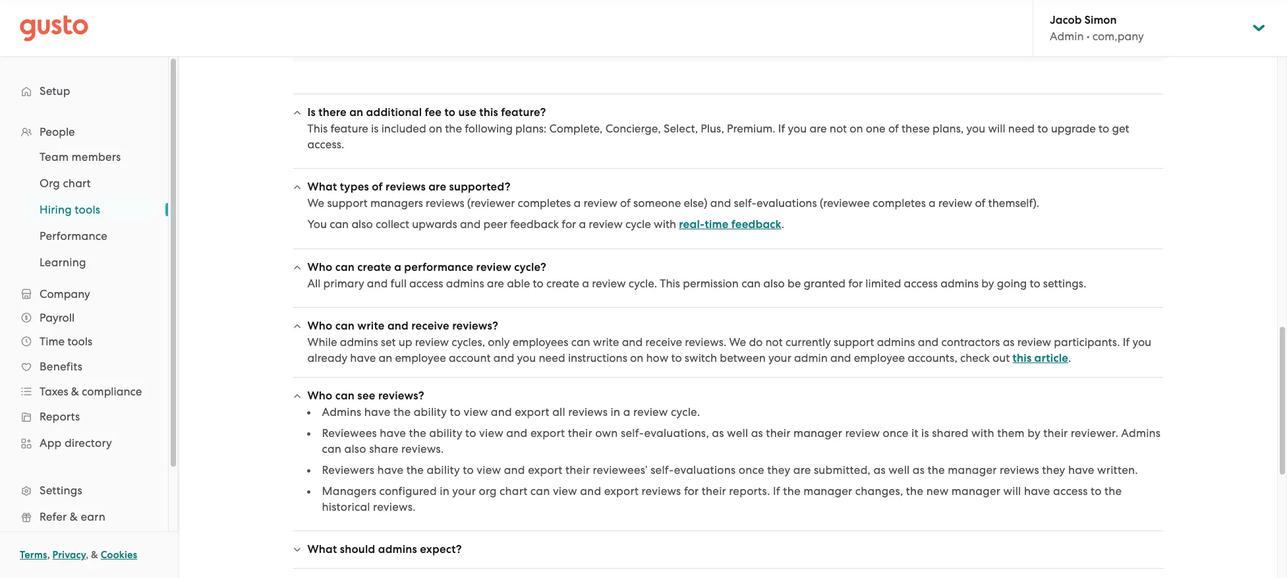 Task type: locate. For each thing, give the bounding box(es) containing it.
plus,
[[701, 122, 725, 135]]

1 vertical spatial what
[[308, 543, 337, 557]]

who up all
[[308, 260, 333, 274]]

by right them on the bottom of the page
[[1028, 427, 1041, 440]]

if right "participants." on the right of page
[[1123, 336, 1130, 349]]

tools down org chart link
[[75, 203, 100, 216]]

1 horizontal spatial by
[[1028, 427, 1041, 440]]

0 vertical spatial what
[[308, 180, 337, 194]]

jacob
[[1050, 13, 1082, 27]]

in inside managers configured in your org chart can view and export reviews for their reports. if the manager changes, the new manager will have access to the historical reviews.
[[440, 485, 450, 498]]

this right the 'out'
[[1013, 351, 1032, 365]]

admin
[[795, 351, 828, 365]]

need inside while admins set up review cycles, only employees can write and receive reviews. we do not currently support admins and contractors as review participants. if you already have an employee account and you need instructions on how to switch between your admin and employee accounts, check out
[[539, 351, 566, 365]]

1 vertical spatial not
[[766, 336, 783, 349]]

. inside 'this article .'
[[1069, 351, 1072, 365]]

you right premium.
[[788, 122, 807, 135]]

0 vertical spatial this
[[480, 106, 499, 119]]

you down employees
[[517, 351, 536, 365]]

0 horizontal spatial once
[[739, 464, 765, 477]]

0 horizontal spatial with
[[654, 218, 677, 231]]

are inside this feature is included on the following plans: complete, concierge, select, plus, premium. if you are not on one of these plans, you will need to upgrade to get access.
[[810, 122, 827, 135]]

also left be
[[764, 277, 785, 290]]

can down reviewees
[[322, 442, 342, 456]]

this
[[480, 106, 499, 119], [1013, 351, 1032, 365]]

is right it
[[922, 427, 930, 440]]

will down them on the bottom of the page
[[1004, 485, 1022, 498]]

need inside this feature is included on the following plans: complete, concierge, select, plus, premium. if you are not on one of these plans, you will need to upgrade to get access.
[[1009, 122, 1035, 135]]

reviewers have the ability to view and export their reviewees' self-evaluations once they are submitted, as well as the manager reviews they have written.
[[322, 464, 1139, 477]]

refer & earn link
[[13, 505, 155, 529]]

participants.
[[1055, 336, 1121, 349]]

also left collect
[[352, 218, 373, 231]]

these
[[902, 122, 930, 135]]

feature?
[[501, 106, 546, 119]]

cookies button
[[101, 547, 137, 563]]

1 horizontal spatial with
[[972, 427, 995, 440]]

tools inside dropdown button
[[67, 335, 92, 348]]

use
[[459, 106, 477, 119]]

admins left the set
[[340, 336, 378, 349]]

your inside managers configured in your org chart can view and export reviews for their reports. if the manager changes, the new manager will have access to the historical reviews.
[[453, 485, 476, 498]]

write inside while admins set up review cycles, only employees can write and receive reviews. we do not currently support admins and contractors as review participants. if you already have an employee account and you need instructions on how to switch between your admin and employee accounts, check out
[[593, 336, 620, 349]]

0 vertical spatial need
[[1009, 122, 1035, 135]]

submitted,
[[814, 464, 871, 477]]

if inside managers configured in your org chart can view and export reviews for their reports. if the manager changes, the new manager will have access to the historical reviews.
[[774, 485, 781, 498]]

reviews inside managers configured in your org chart can view and export reviews for their reports. if the manager changes, the new manager will have access to the historical reviews.
[[642, 485, 682, 498]]

can inside you can also collect upwards and peer feedback for a review cycle with real-time feedback .
[[330, 218, 349, 231]]

1 horizontal spatial support
[[834, 336, 875, 349]]

is down 'additional' at the left of page
[[371, 122, 379, 135]]

1 horizontal spatial admins
[[1122, 427, 1161, 440]]

is inside reviewees have the ability to view and export their own self-evaluations, as well as their manager review once it is shared with them by their reviewer. admins can also share reviews.
[[922, 427, 930, 440]]

2 feedback from the left
[[732, 218, 782, 231]]

as
[[1003, 336, 1015, 349], [712, 427, 724, 440], [752, 427, 764, 440], [874, 464, 886, 477], [913, 464, 925, 477]]

are inside list
[[794, 464, 811, 477]]

who down already
[[308, 389, 333, 403]]

0 horizontal spatial ,
[[47, 549, 50, 561]]

1 horizontal spatial this
[[1013, 351, 1032, 365]]

self- up real-time feedback link on the top right
[[734, 197, 757, 210]]

support right "currently"
[[834, 336, 875, 349]]

1 vertical spatial once
[[739, 464, 765, 477]]

1 completes from the left
[[518, 197, 571, 210]]

ability for reviewers
[[427, 464, 460, 477]]

manager down submitted,
[[804, 485, 853, 498]]

1 what from the top
[[308, 180, 337, 194]]

reviews. right share
[[402, 442, 444, 456]]

is
[[308, 106, 316, 119]]

export inside reviewees have the ability to view and export their own self-evaluations, as well as their manager review once it is shared with them by their reviewer. admins can also share reviews.
[[531, 427, 565, 440]]

the inside reviewees have the ability to view and export their own self-evaluations, as well as their manager review once it is shared with them by their reviewer. admins can also share reviews.
[[409, 427, 427, 440]]

evaluations up managers configured in your org chart can view and export reviews for their reports. if the manager changes, the new manager will have access to the historical reviews.
[[674, 464, 736, 477]]

1 vertical spatial ability
[[429, 427, 463, 440]]

we up the you
[[308, 197, 325, 210]]

who
[[308, 260, 333, 274], [308, 319, 333, 333], [308, 389, 333, 403]]

evaluations left (reviewee
[[757, 197, 817, 210]]

& right taxes
[[71, 385, 79, 398]]

privacy
[[52, 549, 86, 561]]

evaluations
[[757, 197, 817, 210], [674, 464, 736, 477]]

reviews. inside managers configured in your org chart can view and export reviews for their reports. if the manager changes, the new manager will have access to the historical reviews.
[[373, 501, 416, 514]]

on down fee
[[429, 122, 443, 135]]

completes
[[518, 197, 571, 210], [873, 197, 926, 210]]

should
[[340, 543, 376, 557]]

this up following
[[480, 106, 499, 119]]

self- inside reviewees have the ability to view and export their own self-evaluations, as well as their manager review once it is shared with them by their reviewer. admins can also share reviews.
[[621, 427, 645, 440]]

1 vertical spatial if
[[1123, 336, 1130, 349]]

admins inside reviewees have the ability to view and export their own self-evaluations, as well as their manager review once it is shared with them by their reviewer. admins can also share reviews.
[[1122, 427, 1161, 440]]

1 vertical spatial write
[[593, 336, 620, 349]]

0 horizontal spatial well
[[727, 427, 749, 440]]

you right "participants." on the right of page
[[1133, 336, 1152, 349]]

who up the while
[[308, 319, 333, 333]]

1 horizontal spatial ,
[[86, 549, 89, 561]]

also down reviewees
[[345, 442, 366, 456]]

historical
[[322, 501, 370, 514]]

0 horizontal spatial feedback
[[510, 218, 559, 231]]

once
[[883, 427, 909, 440], [739, 464, 765, 477]]

we inside while admins set up review cycles, only employees can write and receive reviews. we do not currently support admins and contractors as review participants. if you already have an employee account and you need instructions on how to switch between your admin and employee accounts, check out
[[730, 336, 747, 349]]

support
[[327, 197, 368, 210], [834, 336, 875, 349]]

1 horizontal spatial need
[[1009, 122, 1035, 135]]

1 vertical spatial create
[[547, 277, 580, 290]]

by left going
[[982, 277, 995, 290]]

ability inside reviewees have the ability to view and export their own self-evaluations, as well as their manager review once it is shared with them by their reviewer. admins can also share reviews.
[[429, 427, 463, 440]]

0 vertical spatial support
[[327, 197, 368, 210]]

can inside while admins set up review cycles, only employees can write and receive reviews. we do not currently support admins and contractors as review participants. if you already have an employee account and you need instructions on how to switch between your admin and employee accounts, check out
[[571, 336, 591, 349]]

app
[[40, 437, 62, 450]]

up
[[399, 336, 413, 349]]

we up between
[[730, 336, 747, 349]]

1 vertical spatial an
[[379, 351, 393, 365]]

account
[[449, 351, 491, 365]]

1 vertical spatial we
[[730, 336, 747, 349]]

this article link
[[1013, 351, 1069, 365]]

this article .
[[1013, 351, 1072, 365]]

1 vertical spatial in
[[440, 485, 450, 498]]

0 horizontal spatial cycle.
[[629, 277, 658, 290]]

2 vertical spatial for
[[684, 485, 699, 498]]

reviewees
[[322, 427, 377, 440]]

you right plans,
[[967, 122, 986, 135]]

list
[[0, 120, 168, 578], [0, 144, 168, 276], [308, 404, 1164, 515]]

completes up you can also collect upwards and peer feedback for a review cycle with real-time feedback .
[[518, 197, 571, 210]]

if inside while admins set up review cycles, only employees can write and receive reviews. we do not currently support admins and contractors as review participants. if you already have an employee account and you need instructions on how to switch between your admin and employee accounts, check out
[[1123, 336, 1130, 349]]

hiring tools
[[40, 203, 100, 216]]

have up share
[[380, 427, 406, 440]]

2 they from the left
[[1043, 464, 1066, 477]]

an down the set
[[379, 351, 393, 365]]

0 vertical spatial once
[[883, 427, 909, 440]]

2 horizontal spatial for
[[849, 277, 863, 290]]

2 , from the left
[[86, 549, 89, 561]]

1 vertical spatial reviews.
[[402, 442, 444, 456]]

are left submitted,
[[794, 464, 811, 477]]

1 horizontal spatial your
[[769, 351, 792, 365]]

1 vertical spatial by
[[1028, 427, 1041, 440]]

0 vertical spatial receive
[[412, 319, 450, 333]]

who for who can create a performance review cycle?
[[308, 260, 333, 274]]

manager up the new
[[948, 464, 997, 477]]

self- right own
[[621, 427, 645, 440]]

1 horizontal spatial write
[[593, 336, 620, 349]]

payroll button
[[13, 306, 155, 330]]

0 horizontal spatial this
[[308, 122, 328, 135]]

2 vertical spatial if
[[774, 485, 781, 498]]

2 horizontal spatial self-
[[734, 197, 757, 210]]

have inside managers configured in your org chart can view and export reviews for their reports. if the manager changes, the new manager will have access to the historical reviews.
[[1025, 485, 1051, 498]]

1 vertical spatial need
[[539, 351, 566, 365]]

0 horizontal spatial create
[[358, 260, 392, 274]]

on left how
[[630, 351, 644, 365]]

0 horizontal spatial for
[[562, 218, 577, 231]]

0 horizontal spatial reviews?
[[378, 389, 425, 403]]

view inside managers configured in your org chart can view and export reviews for their reports. if the manager changes, the new manager will have access to the historical reviews.
[[553, 485, 578, 498]]

reviews. down configured
[[373, 501, 416, 514]]

1 vertical spatial who
[[308, 319, 333, 333]]

1 horizontal spatial this
[[660, 277, 681, 290]]

who for who can see reviews?
[[308, 389, 333, 403]]

admins right should
[[378, 543, 417, 557]]

1 horizontal spatial completes
[[873, 197, 926, 210]]

in up own
[[611, 406, 621, 419]]

1 horizontal spatial employee
[[854, 351, 905, 365]]

0 horizontal spatial is
[[371, 122, 379, 135]]

& left earn
[[70, 510, 78, 524]]

terms link
[[20, 549, 47, 561]]

have
[[350, 351, 376, 365], [365, 406, 391, 419], [380, 427, 406, 440], [378, 464, 404, 477], [1069, 464, 1095, 477], [1025, 485, 1051, 498]]

collect
[[376, 218, 410, 231]]

1 who from the top
[[308, 260, 333, 274]]

to inside managers configured in your org chart can view and export reviews for their reports. if the manager changes, the new manager will have access to the historical reviews.
[[1091, 485, 1102, 498]]

self- for evaluations
[[651, 464, 674, 477]]

0 horizontal spatial your
[[453, 485, 476, 498]]

not right "do"
[[766, 336, 783, 349]]

for
[[562, 218, 577, 231], [849, 277, 863, 290], [684, 485, 699, 498]]

ability for reviewees
[[429, 427, 463, 440]]

view for own
[[479, 427, 504, 440]]

reviews? up cycles,
[[452, 319, 499, 333]]

admins
[[322, 406, 362, 419], [1122, 427, 1161, 440]]

need
[[1009, 122, 1035, 135], [539, 351, 566, 365]]

for inside you can also collect upwards and peer feedback for a review cycle with real-time feedback .
[[562, 218, 577, 231]]

cycle.
[[629, 277, 658, 290], [671, 406, 701, 419]]

they left "written."
[[1043, 464, 1066, 477]]

this
[[308, 122, 328, 135], [660, 277, 681, 290]]

2 vertical spatial reviews.
[[373, 501, 416, 514]]

can up the instructions
[[571, 336, 591, 349]]

access down who can create a performance review cycle?
[[410, 277, 443, 290]]

create down cycle?
[[547, 277, 580, 290]]

0 vertical spatial cycle.
[[629, 277, 658, 290]]

0 horizontal spatial not
[[766, 336, 783, 349]]

view for reviewees'
[[477, 464, 501, 477]]

of right the one
[[889, 122, 899, 135]]

manager up submitted,
[[794, 427, 843, 440]]

2 who from the top
[[308, 319, 333, 333]]

reviews? right 'see'
[[378, 389, 425, 403]]

0 vertical spatial ability
[[414, 406, 447, 419]]

& inside dropdown button
[[71, 385, 79, 398]]

0 horizontal spatial employee
[[395, 351, 446, 365]]

, left cookies button
[[86, 549, 89, 561]]

cycle. down cycle
[[629, 277, 658, 290]]

will
[[989, 122, 1006, 135], [1004, 485, 1022, 498]]

the
[[445, 122, 462, 135], [394, 406, 411, 419], [409, 427, 427, 440], [407, 464, 424, 477], [928, 464, 946, 477], [784, 485, 801, 498], [907, 485, 924, 498], [1105, 485, 1123, 498]]

an
[[350, 106, 364, 119], [379, 351, 393, 365]]

are
[[810, 122, 827, 135], [429, 180, 447, 194], [487, 277, 504, 290], [794, 464, 811, 477]]

cycle. inside list
[[671, 406, 701, 419]]

to inside reviewees have the ability to view and export their own self-evaluations, as well as their manager review once it is shared with them by their reviewer. admins can also share reviews.
[[466, 427, 477, 440]]

1 horizontal spatial self-
[[651, 464, 674, 477]]

as inside while admins set up review cycles, only employees can write and receive reviews. we do not currently support admins and contractors as review participants. if you already have an employee account and you need instructions on how to switch between your admin and employee accounts, check out
[[1003, 336, 1015, 349]]

1 vertical spatial is
[[922, 427, 930, 440]]

tools
[[75, 203, 100, 216], [67, 335, 92, 348]]

2 vertical spatial ability
[[427, 464, 460, 477]]

feedback right time
[[732, 218, 782, 231]]

what for what should admins expect?
[[308, 543, 337, 557]]

0 vertical spatial your
[[769, 351, 792, 365]]

self- for evaluations,
[[621, 427, 645, 440]]

view inside reviewees have the ability to view and export their own self-evaluations, as well as their manager review once it is shared with them by their reviewer. admins can also share reviews.
[[479, 427, 504, 440]]

1 vertical spatial well
[[889, 464, 910, 477]]

reviewers
[[322, 464, 375, 477]]

0 vertical spatial write
[[358, 319, 385, 333]]

plans:
[[516, 122, 547, 135]]

an inside while admins set up review cycles, only employees can write and receive reviews. we do not currently support admins and contractors as review participants. if you already have an employee account and you need instructions on how to switch between your admin and employee accounts, check out
[[379, 351, 393, 365]]

taxes & compliance button
[[13, 380, 155, 404]]

what left types
[[308, 180, 337, 194]]

1 horizontal spatial chart
[[500, 485, 528, 498]]

0 horizontal spatial by
[[982, 277, 995, 290]]

once left it
[[883, 427, 909, 440]]

have inside reviewees have the ability to view and export their own self-evaluations, as well as their manager review once it is shared with them by their reviewer. admins can also share reviews.
[[380, 427, 406, 440]]

complete,
[[550, 122, 603, 135]]

employee left accounts,
[[854, 351, 905, 365]]

0 vertical spatial reviews.
[[685, 336, 727, 349]]

someone
[[634, 197, 681, 210]]

reviews.
[[685, 336, 727, 349], [402, 442, 444, 456], [373, 501, 416, 514]]

0 horizontal spatial evaluations
[[674, 464, 736, 477]]

1 horizontal spatial create
[[547, 277, 580, 290]]

0 horizontal spatial they
[[768, 464, 791, 477]]

your left org
[[453, 485, 476, 498]]

your
[[769, 351, 792, 365], [453, 485, 476, 498]]

directory
[[65, 437, 112, 450]]

reviews up upwards
[[426, 197, 465, 210]]

0 horizontal spatial completes
[[518, 197, 571, 210]]

can inside reviewees have the ability to view and export their own self-evaluations, as well as their manager review once it is shared with them by their reviewer. admins can also share reviews.
[[322, 442, 342, 456]]

0 horizontal spatial chart
[[63, 177, 91, 190]]

of right types
[[372, 180, 383, 194]]

1 horizontal spatial well
[[889, 464, 910, 477]]

have right already
[[350, 351, 376, 365]]

write
[[358, 319, 385, 333], [593, 336, 620, 349]]

review
[[584, 197, 618, 210], [939, 197, 973, 210], [589, 218, 623, 231], [476, 260, 512, 274], [592, 277, 626, 290], [415, 336, 449, 349], [1018, 336, 1052, 349], [634, 406, 668, 419], [846, 427, 880, 440]]

3 who from the top
[[308, 389, 333, 403]]

to inside while admins set up review cycles, only employees can write and receive reviews. we do not currently support admins and contractors as review participants. if you already have an employee account and you need instructions on how to switch between your admin and employee accounts, check out
[[672, 351, 682, 365]]

in
[[611, 406, 621, 419], [440, 485, 450, 498]]

tools for time tools
[[67, 335, 92, 348]]

0 vertical spatial .
[[782, 218, 785, 231]]

write up the instructions
[[593, 336, 620, 349]]

0 vertical spatial &
[[71, 385, 79, 398]]

0 vertical spatial is
[[371, 122, 379, 135]]

are left the one
[[810, 122, 827, 135]]

1 horizontal spatial feedback
[[732, 218, 782, 231]]

self- down evaluations,
[[651, 464, 674, 477]]

support inside while admins set up review cycles, only employees can write and receive reviews. we do not currently support admins and contractors as review participants. if you already have an employee account and you need instructions on how to switch between your admin and employee accounts, check out
[[834, 336, 875, 349]]

0 vertical spatial will
[[989, 122, 1006, 135]]

members
[[72, 150, 121, 164]]

evaluations inside list
[[674, 464, 736, 477]]

article
[[1035, 351, 1069, 365]]

1 horizontal spatial for
[[684, 485, 699, 498]]

in right configured
[[440, 485, 450, 498]]

1 horizontal spatial cycle.
[[671, 406, 701, 419]]

0 vertical spatial in
[[611, 406, 621, 419]]

list containing team members
[[0, 144, 168, 276]]

have left "written."
[[1069, 464, 1095, 477]]

cycle. up evaluations,
[[671, 406, 701, 419]]

1 vertical spatial .
[[1069, 351, 1072, 365]]

0 vertical spatial reviews?
[[452, 319, 499, 333]]

1 vertical spatial your
[[453, 485, 476, 498]]

export
[[515, 406, 550, 419], [531, 427, 565, 440], [528, 464, 563, 477], [605, 485, 639, 498]]

for inside managers configured in your org chart can view and export reviews for their reports. if the manager changes, the new manager will have access to the historical reviews.
[[684, 485, 699, 498]]

not left the one
[[830, 122, 847, 135]]

2 vertical spatial also
[[345, 442, 366, 456]]

reports link
[[13, 405, 155, 429]]

what types of reviews are supported?
[[308, 180, 511, 194]]

receive up up
[[412, 319, 450, 333]]

permission
[[683, 277, 739, 290]]

need down employees
[[539, 351, 566, 365]]

1 vertical spatial chart
[[500, 485, 528, 498]]

terms , privacy , & cookies
[[20, 549, 137, 561]]

2 what from the top
[[308, 543, 337, 557]]

this left permission on the right of the page
[[660, 277, 681, 290]]

self-
[[734, 197, 757, 210], [621, 427, 645, 440], [651, 464, 674, 477]]

support down types
[[327, 197, 368, 210]]

by
[[982, 277, 995, 290], [1028, 427, 1041, 440]]

well up changes,
[[889, 464, 910, 477]]

write up the set
[[358, 319, 385, 333]]

list containing people
[[0, 120, 168, 578]]

access down reviewer.
[[1054, 485, 1088, 498]]

what should admins expect?
[[308, 543, 462, 557]]

0 vertical spatial this
[[308, 122, 328, 135]]

is inside this feature is included on the following plans: complete, concierge, select, plus, premium. if you are not on one of these plans, you will need to upgrade to get access.
[[371, 122, 379, 135]]

what
[[308, 180, 337, 194], [308, 543, 337, 557]]

a
[[574, 197, 581, 210], [929, 197, 936, 210], [579, 218, 586, 231], [394, 260, 402, 274], [582, 277, 590, 290], [624, 406, 631, 419]]

export for own
[[531, 427, 565, 440]]

view
[[464, 406, 488, 419], [479, 427, 504, 440], [477, 464, 501, 477], [553, 485, 578, 498]]

0 vertical spatial with
[[654, 218, 677, 231]]

set
[[381, 336, 396, 349]]

admins up "written."
[[1122, 427, 1161, 440]]

plans,
[[933, 122, 964, 135]]

0 horizontal spatial on
[[429, 122, 443, 135]]

also
[[352, 218, 373, 231], [764, 277, 785, 290], [345, 442, 366, 456]]

, left privacy link
[[47, 549, 50, 561]]

and inside reviewees have the ability to view and export their own self-evaluations, as well as their manager review once it is shared with them by their reviewer. admins can also share reviews.
[[507, 427, 528, 440]]

their down reviewers have the ability to view and export their reviewees' self-evaluations once they are submitted, as well as the manager reviews they have written. at the bottom of the page
[[702, 485, 727, 498]]

will right plans,
[[989, 122, 1006, 135]]

can inside managers configured in your org chart can view and export reviews for their reports. if the manager changes, the new manager will have access to the historical reviews.
[[531, 485, 550, 498]]

feedback
[[510, 218, 559, 231], [732, 218, 782, 231]]

reviews. up 'switch'
[[685, 336, 727, 349]]

0 vertical spatial chart
[[63, 177, 91, 190]]

1 feedback from the left
[[510, 218, 559, 231]]

need left upgrade in the right of the page
[[1009, 122, 1035, 135]]

0 horizontal spatial self-
[[621, 427, 645, 440]]

what left should
[[308, 543, 337, 557]]

fee
[[425, 106, 442, 119]]

1 vertical spatial self-
[[621, 427, 645, 440]]

1 horizontal spatial receive
[[646, 336, 683, 349]]

instructions
[[568, 351, 628, 365]]

out
[[993, 351, 1011, 365]]

reviews up own
[[569, 406, 608, 419]]

admins up reviewees
[[322, 406, 362, 419]]

org
[[479, 485, 497, 498]]

employee down up
[[395, 351, 446, 365]]

have down 'see'
[[365, 406, 391, 419]]

to
[[445, 106, 456, 119], [1038, 122, 1049, 135], [1099, 122, 1110, 135], [533, 277, 544, 290], [1030, 277, 1041, 290], [672, 351, 682, 365], [450, 406, 461, 419], [466, 427, 477, 440], [463, 464, 474, 477], [1091, 485, 1102, 498]]

1 horizontal spatial we
[[730, 336, 747, 349]]

they up reports.
[[768, 464, 791, 477]]

if right premium.
[[779, 122, 786, 135]]



Task type: describe. For each thing, give the bounding box(es) containing it.
0 vertical spatial we
[[308, 197, 325, 210]]

compliance
[[82, 385, 142, 398]]

1 vertical spatial this
[[1013, 351, 1032, 365]]

org chart link
[[24, 171, 155, 195]]

reviews. inside while admins set up review cycles, only employees can write and receive reviews. we do not currently support admins and contractors as review participants. if you already have an employee account and you need instructions on how to switch between your admin and employee accounts, check out
[[685, 336, 727, 349]]

cycle
[[626, 218, 651, 231]]

payroll
[[40, 311, 75, 324]]

review inside reviewees have the ability to view and export their own self-evaluations, as well as their manager review once it is shared with them by their reviewer. admins can also share reviews.
[[846, 427, 880, 440]]

have down share
[[378, 464, 404, 477]]

you can also collect upwards and peer feedback for a review cycle with real-time feedback .
[[308, 218, 785, 231]]

& for compliance
[[71, 385, 79, 398]]

also inside reviewees have the ability to view and export their own self-evaluations, as well as their manager review once it is shared with them by their reviewer. admins can also share reviews.
[[345, 442, 366, 456]]

2 vertical spatial &
[[91, 549, 98, 561]]

0 vertical spatial by
[[982, 277, 995, 290]]

select,
[[664, 122, 698, 135]]

cycle?
[[515, 260, 547, 274]]

there
[[319, 106, 347, 119]]

setup
[[40, 84, 70, 98]]

written.
[[1098, 464, 1139, 477]]

reports.
[[730, 485, 771, 498]]

this inside this feature is included on the following plans: complete, concierge, select, plus, premium. if you are not on one of these plans, you will need to upgrade to get access.
[[308, 122, 328, 135]]

real-time feedback link
[[679, 218, 782, 231]]

export inside managers configured in your org chart can view and export reviews for their reports. if the manager changes, the new manager will have access to the historical reviews.
[[605, 485, 639, 498]]

com,pany
[[1093, 30, 1145, 43]]

1 horizontal spatial access
[[904, 277, 938, 290]]

team
[[40, 150, 69, 164]]

only
[[488, 336, 510, 349]]

0 vertical spatial an
[[350, 106, 364, 119]]

taxes
[[40, 385, 68, 398]]

is there an additional fee to use this feature?
[[308, 106, 546, 119]]

earn
[[81, 510, 105, 524]]

reviewees have the ability to view and export their own self-evaluations, as well as their manager review once it is shared with them by their reviewer. admins can also share reviews.
[[322, 427, 1161, 456]]

company
[[40, 288, 90, 301]]

0 horizontal spatial admins
[[322, 406, 362, 419]]

refer & earn
[[40, 510, 105, 524]]

check
[[961, 351, 990, 365]]

contractors
[[942, 336, 1001, 349]]

their inside managers configured in your org chart can view and export reviews for their reports. if the manager changes, the new manager will have access to the historical reviews.
[[702, 485, 727, 498]]

can up primary
[[335, 260, 355, 274]]

get
[[1113, 122, 1130, 135]]

export for reviews
[[515, 406, 550, 419]]

will inside managers configured in your org chart can view and export reviews for their reports. if the manager changes, the new manager will have access to the historical reviews.
[[1004, 485, 1022, 498]]

if inside this feature is included on the following plans: complete, concierge, select, plus, premium. if you are not on one of these plans, you will need to upgrade to get access.
[[779, 122, 786, 135]]

1 horizontal spatial evaluations
[[757, 197, 817, 210]]

a inside list
[[624, 406, 631, 419]]

settings link
[[13, 479, 155, 502]]

will inside this feature is included on the following plans: complete, concierge, select, plus, premium. if you are not on one of these plans, you will need to upgrade to get access.
[[989, 122, 1006, 135]]

not inside this feature is included on the following plans: complete, concierge, select, plus, premium. if you are not on one of these plans, you will need to upgrade to get access.
[[830, 122, 847, 135]]

0 horizontal spatial this
[[480, 106, 499, 119]]

review inside you can also collect upwards and peer feedback for a review cycle with real-time feedback .
[[589, 218, 623, 231]]

by inside reviewees have the ability to view and export their own self-evaluations, as well as their manager review once it is shared with them by their reviewer. admins can also share reviews.
[[1028, 427, 1041, 440]]

with inside reviewees have the ability to view and export their own self-evaluations, as well as their manager review once it is shared with them by their reviewer. admins can also share reviews.
[[972, 427, 995, 440]]

of up cycle
[[621, 197, 631, 210]]

of inside this feature is included on the following plans: complete, concierge, select, plus, premium. if you are not on one of these plans, you will need to upgrade to get access.
[[889, 122, 899, 135]]

their up reviewers have the ability to view and export their reviewees' self-evaluations once they are submitted, as well as the manager reviews they have written. at the bottom of the page
[[767, 427, 791, 440]]

terms
[[20, 549, 47, 561]]

0 horizontal spatial access
[[410, 277, 443, 290]]

learning
[[40, 256, 86, 269]]

all primary and full access admins are able to create a review cycle. this permission can also be granted for limited access admins by going to settings.
[[308, 277, 1087, 290]]

are up upwards
[[429, 180, 447, 194]]

accounts,
[[908, 351, 958, 365]]

following
[[465, 122, 513, 135]]

shared
[[933, 427, 969, 440]]

managers
[[322, 485, 377, 498]]

simon
[[1085, 13, 1118, 27]]

reviews. inside reviewees have the ability to view and export their own self-evaluations, as well as their manager review once it is shared with them by their reviewer. admins can also share reviews.
[[402, 442, 444, 456]]

2 employee from the left
[[854, 351, 905, 365]]

with inside you can also collect upwards and peer feedback for a review cycle with real-time feedback .
[[654, 218, 677, 231]]

reviewer.
[[1071, 427, 1119, 440]]

reviews up managers
[[386, 180, 426, 194]]

admins down the "performance"
[[446, 277, 484, 290]]

reviews down them on the bottom of the page
[[1000, 464, 1040, 477]]

settings.
[[1044, 277, 1087, 290]]

else)
[[684, 197, 708, 210]]

managers configured in your org chart can view and export reviews for their reports. if the manager changes, the new manager will have access to the historical reviews.
[[322, 485, 1123, 514]]

1 , from the left
[[47, 549, 50, 561]]

new
[[927, 485, 949, 498]]

this feature is included on the following plans: complete, concierge, select, plus, premium. if you are not on one of these plans, you will need to upgrade to get access.
[[308, 122, 1130, 151]]

full
[[391, 277, 407, 290]]

who can create a performance review cycle?
[[308, 260, 547, 274]]

cycles,
[[452, 336, 485, 349]]

and inside managers configured in your org chart can view and export reviews for their reports. if the manager changes, the new manager will have access to the historical reviews.
[[580, 485, 602, 498]]

admins up accounts,
[[877, 336, 916, 349]]

we support managers reviews (reviewer completes a review of someone else) and self-evaluations (reviewee completes a review of themself).
[[308, 197, 1040, 210]]

switch
[[685, 351, 718, 365]]

learning link
[[24, 251, 155, 274]]

changes,
[[856, 485, 904, 498]]

their left reviewees'
[[566, 464, 590, 477]]

0 horizontal spatial support
[[327, 197, 368, 210]]

time tools
[[40, 335, 92, 348]]

are left the able
[[487, 277, 504, 290]]

app directory link
[[13, 431, 155, 455]]

evaluations,
[[645, 427, 710, 440]]

what for what types of reviews are supported?
[[308, 180, 337, 194]]

do
[[749, 336, 763, 349]]

time
[[40, 335, 65, 348]]

who can write and receive reviews?
[[308, 319, 499, 333]]

2 completes from the left
[[873, 197, 926, 210]]

between
[[720, 351, 766, 365]]

who for who can write and receive reviews?
[[308, 319, 333, 333]]

•
[[1087, 30, 1090, 43]]

can right permission on the right of the page
[[742, 277, 761, 290]]

tools for hiring tools
[[75, 203, 100, 216]]

their left reviewer.
[[1044, 427, 1069, 440]]

their left own
[[568, 427, 593, 440]]

once inside reviewees have the ability to view and export their own self-evaluations, as well as their manager review once it is shared with them by their reviewer. admins can also share reviews.
[[883, 427, 909, 440]]

while
[[308, 336, 337, 349]]

the inside this feature is included on the following plans: complete, concierge, select, plus, premium. if you are not on one of these plans, you will need to upgrade to get access.
[[445, 122, 462, 135]]

reports
[[40, 410, 80, 423]]

own
[[596, 427, 618, 440]]

(reviewee
[[820, 197, 870, 210]]

granted
[[804, 277, 846, 290]]

upwards
[[412, 218, 457, 231]]

real-
[[679, 218, 705, 231]]

of left themself).
[[976, 197, 986, 210]]

performance link
[[24, 224, 155, 248]]

people button
[[13, 120, 155, 144]]

manager inside reviewees have the ability to view and export their own self-evaluations, as well as their manager review once it is shared with them by their reviewer. admins can also share reviews.
[[794, 427, 843, 440]]

performance
[[40, 229, 108, 243]]

access.
[[308, 138, 344, 151]]

feedback inside you can also collect upwards and peer feedback for a review cycle with real-time feedback .
[[510, 218, 559, 231]]

ability for admins
[[414, 406, 447, 419]]

refer
[[40, 510, 67, 524]]

receive inside while admins set up review cycles, only employees can write and receive reviews. we do not currently support admins and contractors as review participants. if you already have an employee account and you need instructions on how to switch between your admin and employee accounts, check out
[[646, 336, 683, 349]]

peer
[[484, 218, 508, 231]]

1 they from the left
[[768, 464, 791, 477]]

org chart
[[40, 177, 91, 190]]

supported?
[[449, 180, 511, 194]]

1 vertical spatial also
[[764, 277, 785, 290]]

well inside reviewees have the ability to view and export their own self-evaluations, as well as their manager review once it is shared with them by their reviewer. admins can also share reviews.
[[727, 427, 749, 440]]

benefits link
[[13, 355, 155, 379]]

admins have the ability to view and export all reviews in a review cycle.
[[322, 406, 701, 419]]

gusto navigation element
[[0, 57, 168, 578]]

admins left going
[[941, 277, 979, 290]]

premium.
[[727, 122, 776, 135]]

manager right the new
[[952, 485, 1001, 498]]

chart inside managers configured in your org chart can view and export reviews for their reports. if the manager changes, the new manager will have access to the historical reviews.
[[500, 485, 528, 498]]

privacy link
[[52, 549, 86, 561]]

not inside while admins set up review cycles, only employees can write and receive reviews. we do not currently support admins and contractors as review participants. if you already have an employee account and you need instructions on how to switch between your admin and employee accounts, check out
[[766, 336, 783, 349]]

able
[[507, 277, 530, 290]]

view for reviews
[[464, 406, 488, 419]]

share
[[369, 442, 399, 456]]

time tools button
[[13, 330, 155, 353]]

going
[[998, 277, 1028, 290]]

& for earn
[[70, 510, 78, 524]]

access inside managers configured in your org chart can view and export reviews for their reports. if the manager changes, the new manager will have access to the historical reviews.
[[1054, 485, 1088, 498]]

2 horizontal spatial on
[[850, 122, 864, 135]]

export for reviewees'
[[528, 464, 563, 477]]

list containing admins have the ability to view and export all reviews in a review cycle.
[[308, 404, 1164, 515]]

can up the while
[[335, 319, 355, 333]]

and inside you can also collect upwards and peer feedback for a review cycle with real-time feedback .
[[460, 218, 481, 231]]

0 vertical spatial self-
[[734, 197, 757, 210]]

1 vertical spatial reviews?
[[378, 389, 425, 403]]

also inside you can also collect upwards and peer feedback for a review cycle with real-time feedback .
[[352, 218, 373, 231]]

0 vertical spatial create
[[358, 260, 392, 274]]

on inside while admins set up review cycles, only employees can write and receive reviews. we do not currently support admins and contractors as review participants. if you already have an employee account and you need instructions on how to switch between your admin and employee accounts, check out
[[630, 351, 644, 365]]

1 employee from the left
[[395, 351, 446, 365]]

additional
[[366, 106, 422, 119]]

all
[[553, 406, 566, 419]]

expect?
[[420, 543, 462, 557]]

hiring tools link
[[24, 198, 155, 222]]

(reviewer
[[467, 197, 515, 210]]

. inside you can also collect upwards and peer feedback for a review cycle with real-time feedback .
[[782, 218, 785, 231]]

your inside while admins set up review cycles, only employees can write and receive reviews. we do not currently support admins and contractors as review participants. if you already have an employee account and you need instructions on how to switch between your admin and employee accounts, check out
[[769, 351, 792, 365]]

1 vertical spatial this
[[660, 277, 681, 290]]

a inside you can also collect upwards and peer feedback for a review cycle with real-time feedback .
[[579, 218, 586, 231]]

chart inside gusto navigation "element"
[[63, 177, 91, 190]]

you
[[308, 218, 327, 231]]

can left 'see'
[[335, 389, 355, 403]]

have inside while admins set up review cycles, only employees can write and receive reviews. we do not currently support admins and contractors as review participants. if you already have an employee account and you need instructions on how to switch between your admin and employee accounts, check out
[[350, 351, 376, 365]]

home image
[[20, 15, 88, 41]]

setup link
[[13, 79, 155, 103]]

org
[[40, 177, 60, 190]]

currently
[[786, 336, 832, 349]]



Task type: vqa. For each thing, say whether or not it's contained in the screenshot.
the bottom Evaluations
yes



